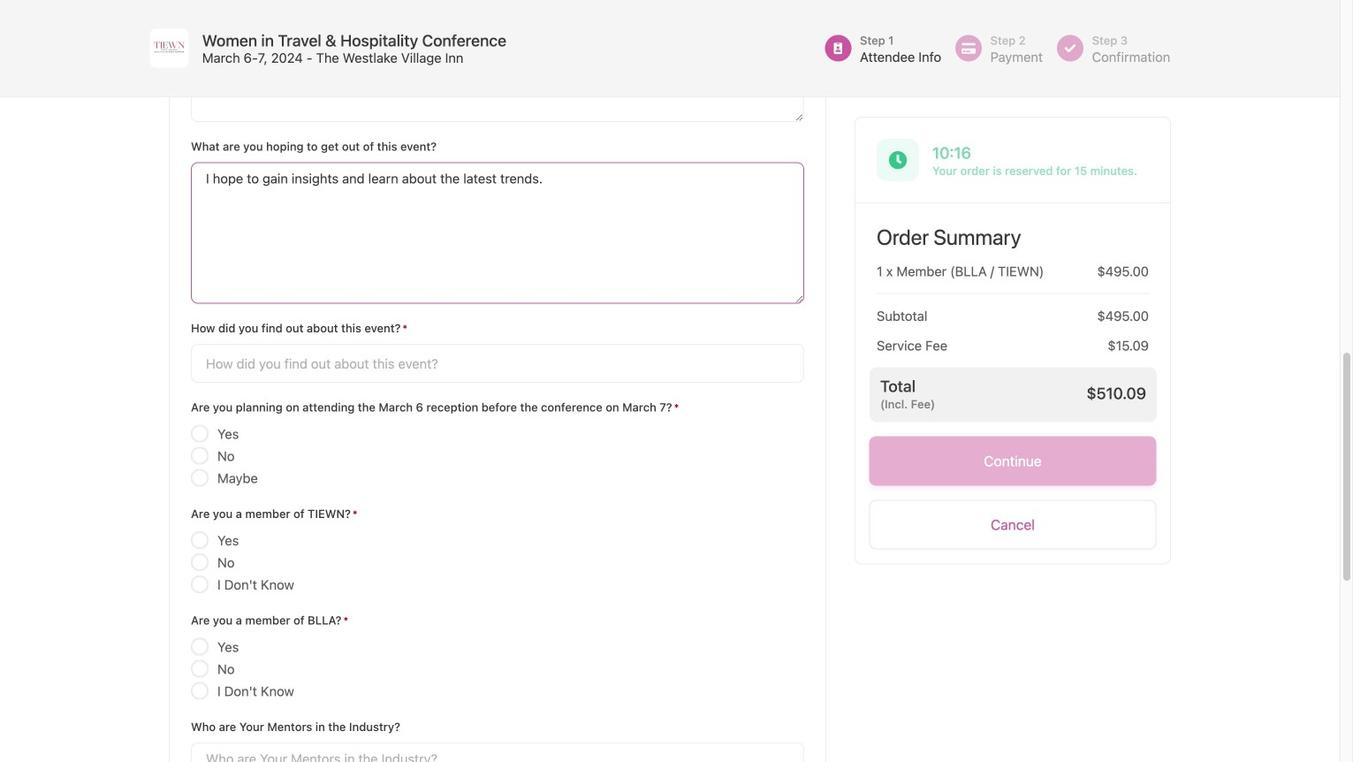 Task type: describe. For each thing, give the bounding box(es) containing it.
no   radio for i don't know   option
[[191, 553, 209, 571]]

Why are you excited to attend? text field
[[191, 0, 805, 122]]

no   radio for maybe option
[[191, 447, 209, 465]]

I Don't Know   radio
[[191, 682, 209, 700]]

subtotal $495.00 element
[[856, 294, 1171, 324]]

2 option group from the top
[[191, 530, 805, 596]]

How did you find out about this event? text field
[[191, 344, 805, 383]]

Maybe   radio
[[191, 469, 209, 487]]

I Don't Know   radio
[[191, 576, 209, 593]]

clock icon image
[[889, 150, 908, 170]]



Task type: vqa. For each thing, say whether or not it's contained in the screenshot.
2nd Yes   radio from the bottom
yes



Task type: locate. For each thing, give the bounding box(es) containing it.
2 yes   radio from the top
[[191, 531, 209, 549]]

1 vertical spatial yes   radio
[[191, 531, 209, 549]]

Yes   radio
[[191, 638, 209, 656]]

No   radio
[[191, 447, 209, 465], [191, 553, 209, 571], [191, 660, 209, 678]]

2 no   radio from the top
[[191, 553, 209, 571]]

banner
[[0, 0, 1340, 97]]

1 vertical spatial no   radio
[[191, 553, 209, 571]]

yes   radio up maybe option
[[191, 425, 209, 443]]

3 no   radio from the top
[[191, 660, 209, 678]]

0 vertical spatial option group
[[191, 423, 805, 489]]

timer
[[933, 143, 1149, 162]]

What are you hoping to get out of this event? text field
[[191, 162, 805, 304]]

0 vertical spatial yes   radio
[[191, 425, 209, 443]]

2 vertical spatial no   radio
[[191, 660, 209, 678]]

Yes   radio
[[191, 425, 209, 443], [191, 531, 209, 549]]

no   radio up i don't know   radio at bottom left
[[191, 660, 209, 678]]

no   radio up maybe option
[[191, 447, 209, 465]]

no   radio for i don't know   radio at bottom left
[[191, 660, 209, 678]]

1 option group from the top
[[191, 423, 805, 489]]

option group
[[191, 423, 805, 489], [191, 530, 805, 596], [191, 636, 805, 702]]

2 vertical spatial option group
[[191, 636, 805, 702]]

1 vertical spatial option group
[[191, 530, 805, 596]]

no   radio up i don't know   option
[[191, 553, 209, 571]]

3 option group from the top
[[191, 636, 805, 702]]

yes   radio up i don't know   option
[[191, 531, 209, 549]]

yes   radio for 1st option group
[[191, 425, 209, 443]]

1 yes   radio from the top
[[191, 425, 209, 443]]

1 no   radio from the top
[[191, 447, 209, 465]]

service fee $15.09 element
[[856, 324, 1171, 353]]

0 vertical spatial no   radio
[[191, 447, 209, 465]]

yes   radio for 2nd option group from the top
[[191, 531, 209, 549]]



